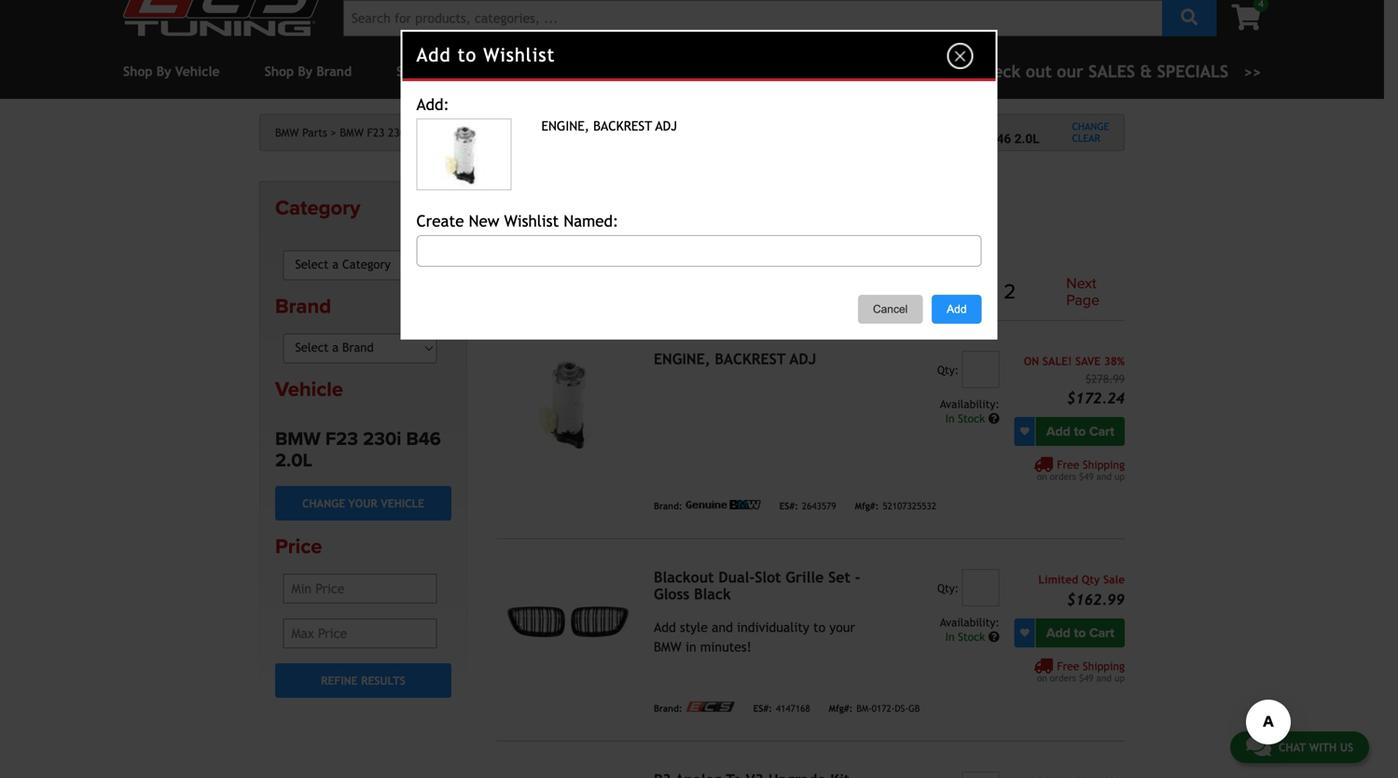 Task type: vqa. For each thing, say whether or not it's contained in the screenshot.
'GENERIC - Clearance' Image
no



Task type: locate. For each thing, give the bounding box(es) containing it.
free down $172.24
[[1057, 458, 1080, 471]]

refine results link
[[275, 663, 451, 698]]

1 in from the top
[[946, 412, 955, 425]]

0 vertical spatial backrest
[[593, 118, 652, 133]]

question circle image
[[989, 631, 1000, 642]]

next page
[[1067, 275, 1100, 309]]

bmw parts
[[275, 126, 327, 139]]

0 vertical spatial brand:
[[654, 501, 682, 511]]

$162.99
[[1067, 591, 1125, 608]]

in left question circle icon
[[946, 630, 955, 643]]

2 vertical spatial clearance
[[643, 210, 800, 250]]

stock for question circle image
[[958, 412, 985, 425]]

grille
[[786, 568, 824, 586]]

1 in stock from the top
[[946, 412, 989, 425]]

1 shop from the left
[[265, 64, 294, 79]]

2 brand: from the top
[[654, 703, 682, 714]]

0 vertical spatial free
[[1057, 458, 1080, 471]]

sale
[[1104, 573, 1125, 586]]

38%
[[1104, 354, 1125, 367]]

1 qty: from the top
[[937, 363, 959, 376]]

1 vertical spatial stock
[[958, 630, 985, 643]]

in
[[946, 412, 955, 425], [946, 630, 955, 643]]

qty: for question circle icon
[[937, 582, 959, 595]]

1 free shipping from the top
[[1057, 458, 1125, 471]]

adj
[[656, 118, 677, 133], [790, 350, 816, 367]]

0 vertical spatial add to cart button
[[1036, 417, 1125, 446]]

0 vertical spatial stock
[[958, 412, 985, 425]]

0 horizontal spatial shop
[[265, 64, 294, 79]]

0 horizontal spatial backrest
[[593, 118, 652, 133]]

1 vertical spatial engine,
[[654, 350, 710, 367]]

1 vertical spatial es#:
[[753, 703, 772, 714]]

2 shop from the left
[[397, 64, 426, 79]]

230i
[[388, 126, 409, 139], [960, 132, 986, 147], [363, 428, 401, 450]]

2.0l
[[434, 126, 455, 139], [1015, 132, 1040, 147], [275, 449, 312, 471]]

None number field
[[962, 351, 1000, 388], [962, 569, 1000, 606], [962, 771, 1000, 778], [962, 351, 1000, 388], [962, 569, 1000, 606], [962, 771, 1000, 778]]

page
[[897, 291, 930, 309], [1067, 291, 1100, 309]]

0 vertical spatial in stock
[[946, 412, 989, 425]]

none text field inside add to wishlist document
[[417, 235, 982, 267]]

1 vertical spatial qty:
[[937, 582, 959, 595]]

1 vertical spatial cart
[[1089, 625, 1115, 641]]

2.0l left clear
[[1015, 132, 1040, 147]]

1 vertical spatial wishlist
[[504, 212, 559, 230]]

blackout dual-slot grille set - gloss black
[[654, 568, 861, 603]]

2 by from the left
[[430, 64, 445, 79]]

2 shipping from the top
[[1083, 659, 1125, 672]]

cart down $172.24
[[1089, 423, 1115, 439]]

your down set
[[830, 620, 855, 635]]

search image
[[1181, 9, 1198, 26]]

0 horizontal spatial change
[[302, 497, 345, 510]]

1 vertical spatial availability:
[[940, 616, 1000, 629]]

shop up the bmw parts
[[265, 64, 294, 79]]

-
[[855, 568, 861, 586]]

$278.99
[[1086, 372, 1125, 385]]

free for 38%
[[1057, 458, 1080, 471]]

parts
[[302, 126, 327, 139]]

es#2643579 - 52107325532 - engine, backrest adj - genuine bmw - bmw image
[[497, 351, 639, 457]]

0 vertical spatial change
[[1072, 121, 1109, 132]]

1 brand: from the top
[[654, 501, 682, 511]]

add to cart button
[[1036, 417, 1125, 446], [1036, 618, 1125, 647]]

sales & specials
[[1089, 62, 1229, 81]]

1 vertical spatial adj
[[790, 350, 816, 367]]

add to wishlist
[[417, 44, 555, 66]]

ds-
[[895, 703, 909, 714]]

1 availability: from the top
[[940, 397, 1000, 410]]

1 vertical spatial brand:
[[654, 703, 682, 714]]

to inside add style and individuality to your bmw in minutes!
[[813, 620, 826, 635]]

0 horizontal spatial es#:
[[753, 703, 772, 714]]

1 vertical spatial in stock
[[946, 630, 989, 643]]

2 qty: from the top
[[937, 582, 959, 595]]

minutes!
[[700, 639, 752, 654]]

page inside previous page
[[897, 291, 930, 309]]

in stock
[[946, 412, 989, 425], [946, 630, 989, 643]]

engine, backrest adj
[[542, 118, 677, 133], [654, 350, 816, 367]]

1 horizontal spatial engine,
[[654, 350, 710, 367]]

add to cart down $172.24
[[1047, 423, 1115, 439]]

1 add to cart button from the top
[[1036, 417, 1125, 446]]

0 horizontal spatial page
[[897, 291, 930, 309]]

None text field
[[417, 235, 982, 267]]

qty: right -
[[937, 582, 959, 595]]

new
[[469, 212, 499, 230]]

cart down $162.99
[[1089, 625, 1115, 641]]

change for clear
[[1072, 121, 1109, 132]]

2 add to cart button from the top
[[1036, 618, 1125, 647]]

brand: for es#: 4147168
[[654, 703, 682, 714]]

2 free from the top
[[1057, 659, 1080, 672]]

1 vertical spatial shipping
[[1083, 659, 1125, 672]]

add button
[[932, 295, 982, 324]]

qty:
[[937, 363, 959, 376], [937, 582, 959, 595]]

0 vertical spatial wishlist
[[483, 44, 555, 66]]

2 horizontal spatial f23
[[936, 132, 957, 147]]

add to cart for $162.99
[[1047, 625, 1115, 641]]

individuality
[[737, 620, 810, 635]]

add to wish list image
[[1020, 427, 1030, 436]]

free shipping
[[1057, 458, 1125, 471], [1057, 659, 1125, 672]]

1 shipping from the top
[[1083, 458, 1125, 471]]

1 vertical spatial change
[[302, 497, 345, 510]]

0 vertical spatial es#:
[[779, 501, 798, 511]]

Max Price number field
[[283, 619, 437, 649]]

free
[[1057, 458, 1080, 471], [1057, 659, 1080, 672]]

1 add to cart from the top
[[1047, 423, 1115, 439]]

1 by from the left
[[298, 64, 313, 79]]

Search text field
[[343, 0, 1162, 36]]

shipping for $162.99
[[1083, 659, 1125, 672]]

add to cart button for $162.99
[[1036, 618, 1125, 647]]

es#: 2643579
[[779, 501, 836, 511]]

1 horizontal spatial vehicle
[[381, 497, 424, 510]]

shipping down $172.24
[[1083, 458, 1125, 471]]

your up min price number field
[[348, 497, 378, 510]]

0 vertical spatial adj
[[656, 118, 677, 133]]

genuine bmw - corporate logo image
[[686, 500, 761, 509]]

0 vertical spatial in
[[946, 412, 955, 425]]

2.0l down add: in the left top of the page
[[434, 126, 455, 139]]

1 horizontal spatial by
[[430, 64, 445, 79]]

your
[[348, 497, 378, 510], [830, 620, 855, 635]]

by
[[298, 64, 313, 79], [430, 64, 445, 79]]

add right add to wish list icon
[[1047, 423, 1071, 439]]

1 horizontal spatial shop
[[397, 64, 426, 79]]

2 in stock from the top
[[946, 630, 989, 643]]

0 vertical spatial mfg#:
[[855, 501, 879, 511]]

free shipping for 38%
[[1057, 458, 1125, 471]]

0 vertical spatial shipping
[[1083, 458, 1125, 471]]

0 vertical spatial availability:
[[940, 397, 1000, 410]]

free shipping down $162.99
[[1057, 659, 1125, 672]]

add down previous
[[947, 303, 967, 315]]

mfg#: for mfg#: bm-0172-ds-gb
[[829, 703, 853, 714]]

mfg#:
[[855, 501, 879, 511], [829, 703, 853, 714]]

mfg#: left 52107325532
[[855, 501, 879, 511]]

set
[[828, 568, 851, 586]]

brand: left the ecs - corporate logo
[[654, 703, 682, 714]]

0 vertical spatial free shipping
[[1057, 458, 1125, 471]]

brand
[[317, 64, 352, 79], [275, 294, 331, 319]]

in left question circle image
[[946, 412, 955, 425]]

2 availability: from the top
[[940, 616, 1000, 629]]

cart
[[1089, 423, 1115, 439], [1089, 625, 1115, 641]]

shipping down $162.99
[[1083, 659, 1125, 672]]

by up bmw parts link
[[298, 64, 313, 79]]

stock left question circle image
[[958, 412, 985, 425]]

0 horizontal spatial adj
[[656, 118, 677, 133]]

2 cart from the top
[[1089, 625, 1115, 641]]

1 horizontal spatial your
[[830, 620, 855, 635]]

1 vertical spatial add to cart
[[1047, 625, 1115, 641]]

1 horizontal spatial 2.0l
[[434, 126, 455, 139]]

category
[[275, 196, 360, 221]]

0 horizontal spatial f23
[[325, 428, 358, 450]]

2 add to cart from the top
[[1047, 625, 1115, 641]]

shop up add: in the left top of the page
[[397, 64, 426, 79]]

free shipping down $172.24
[[1057, 458, 1125, 471]]

chat with us link
[[1230, 731, 1369, 763]]

change your vehicle
[[302, 497, 424, 510]]

0 vertical spatial cart
[[1089, 423, 1115, 439]]

brand:
[[654, 501, 682, 511], [654, 703, 682, 714]]

page for previous
[[897, 291, 930, 309]]

es#4147168 - bm-0172-ds-gb - blackout dual-slot grille set - gloss black - add style and individuality to your bmw in minutes! - ecs - bmw image
[[497, 569, 639, 675]]

0 vertical spatial engine, backrest adj
[[542, 118, 677, 133]]

1 vertical spatial brand
[[275, 294, 331, 319]]

es#: left 2643579
[[779, 501, 798, 511]]

add left style
[[654, 620, 676, 635]]

shop
[[265, 64, 294, 79], [397, 64, 426, 79]]

0 horizontal spatial your
[[348, 497, 378, 510]]

0172-
[[872, 703, 895, 714]]

1 vertical spatial mfg#:
[[829, 703, 853, 714]]

1 vertical spatial add to cart button
[[1036, 618, 1125, 647]]

2643579
[[802, 501, 836, 511]]

wishlist
[[483, 44, 555, 66], [504, 212, 559, 230]]

engine, inside add to wishlist document
[[542, 118, 589, 133]]

add to cart down $162.99
[[1047, 625, 1115, 641]]

availability: up question circle image
[[940, 397, 1000, 410]]

by up add: in the left top of the page
[[430, 64, 445, 79]]

1 horizontal spatial adj
[[790, 350, 816, 367]]

free down $162.99
[[1057, 659, 1080, 672]]

1 vertical spatial free
[[1057, 659, 1080, 672]]

1 vertical spatial your
[[830, 620, 855, 635]]

1 horizontal spatial change
[[1072, 121, 1109, 132]]

change down sales
[[1072, 121, 1109, 132]]

1 page from the left
[[897, 291, 930, 309]]

bmw f23 230i b46 2.0l
[[340, 126, 455, 139], [902, 132, 1040, 147], [275, 428, 441, 471]]

1 vertical spatial vehicle
[[381, 497, 424, 510]]

sales
[[1089, 62, 1135, 81]]

shipping
[[1083, 458, 1125, 471], [1083, 659, 1125, 672]]

1 horizontal spatial page
[[1067, 291, 1100, 309]]

add to cart button down $172.24
[[1036, 417, 1125, 446]]

change up price
[[302, 497, 345, 510]]

4147168
[[776, 703, 810, 714]]

to inside document
[[458, 44, 477, 66]]

es#: left 4147168
[[753, 703, 772, 714]]

2 free shipping from the top
[[1057, 659, 1125, 672]]

1 horizontal spatial es#:
[[779, 501, 798, 511]]

mfg#: left bm-
[[829, 703, 853, 714]]

shop for shop by brand
[[265, 64, 294, 79]]

previous
[[897, 275, 953, 293]]

2 link
[[993, 277, 1027, 307]]

1 horizontal spatial backrest
[[715, 350, 786, 367]]

add to cart
[[1047, 423, 1115, 439], [1047, 625, 1115, 641]]

0 vertical spatial brand
[[317, 64, 352, 79]]

bmw
[[275, 126, 299, 139], [340, 126, 364, 139], [902, 132, 933, 147], [275, 428, 321, 450], [654, 639, 682, 654]]

on
[[1024, 354, 1039, 367]]

availability: for question circle icon
[[940, 616, 1000, 629]]

add to cart button down $162.99
[[1036, 618, 1125, 647]]

stock left question circle icon
[[958, 630, 985, 643]]

add to wish list image
[[1020, 628, 1030, 638]]

2 stock from the top
[[958, 630, 985, 643]]

2 page from the left
[[1067, 291, 1100, 309]]

2.0l up the change your vehicle link
[[275, 449, 312, 471]]

next
[[1067, 275, 1097, 293]]

ecs tuning image
[[123, 0, 328, 36]]

0 vertical spatial add to cart
[[1047, 423, 1115, 439]]

0 horizontal spatial engine,
[[542, 118, 589, 133]]

shop by clearance link
[[397, 64, 509, 79]]

1 cart from the top
[[1089, 423, 1115, 439]]

es#:
[[779, 501, 798, 511], [753, 703, 772, 714]]

0 horizontal spatial mfg#:
[[829, 703, 853, 714]]

2 in from the top
[[946, 630, 955, 643]]

in stock for question circle image
[[946, 412, 989, 425]]

change for your
[[302, 497, 345, 510]]

0 horizontal spatial 2.0l
[[275, 449, 312, 471]]

clearance
[[449, 64, 509, 79], [467, 126, 519, 139], [643, 210, 800, 250]]

add
[[417, 44, 451, 66], [947, 303, 967, 315], [1047, 423, 1071, 439], [654, 620, 676, 635], [1047, 625, 1071, 641]]

availability:
[[940, 397, 1000, 410], [940, 616, 1000, 629]]

0 vertical spatial vehicle
[[275, 377, 343, 402]]

1 free from the top
[[1057, 458, 1080, 471]]

gb
[[909, 703, 920, 714]]

qty: down add button on the right of the page
[[937, 363, 959, 376]]

0 vertical spatial qty:
[[937, 363, 959, 376]]

1 vertical spatial in
[[946, 630, 955, 643]]

b46
[[412, 126, 430, 139], [989, 132, 1011, 147], [406, 428, 441, 450]]

shop for shop by clearance
[[397, 64, 426, 79]]

engine, backrest adj link
[[654, 350, 816, 367]]

0 vertical spatial engine,
[[542, 118, 589, 133]]

slot
[[755, 568, 781, 586]]

create new wishlist named:
[[417, 212, 619, 230]]

1 stock from the top
[[958, 412, 985, 425]]

by for brand
[[298, 64, 313, 79]]

to
[[458, 44, 477, 66], [1074, 423, 1086, 439], [813, 620, 826, 635], [1074, 625, 1086, 641]]

availability: up question circle icon
[[940, 616, 1000, 629]]

1 horizontal spatial mfg#:
[[855, 501, 879, 511]]

brand: left genuine bmw - corporate logo
[[654, 501, 682, 511]]

0 horizontal spatial by
[[298, 64, 313, 79]]

1 vertical spatial free shipping
[[1057, 659, 1125, 672]]

engine, backrest adj inside add to wishlist document
[[542, 118, 677, 133]]



Task type: describe. For each thing, give the bounding box(es) containing it.
cancel
[[873, 303, 908, 315]]

add to cart button for 38%
[[1036, 417, 1125, 446]]

1 horizontal spatial f23
[[367, 126, 385, 139]]

mfg#: 52107325532
[[855, 501, 937, 511]]

shop by brand
[[265, 64, 352, 79]]

bmw parts link
[[275, 126, 337, 139]]

1 vertical spatial backrest
[[715, 350, 786, 367]]

us
[[1340, 741, 1354, 754]]

es#: 4147168
[[753, 703, 810, 714]]

and
[[712, 620, 733, 635]]

availability: for question circle image
[[940, 397, 1000, 410]]

blackout dual-slot grille set - gloss black link
[[654, 568, 861, 603]]

2
[[1004, 279, 1016, 305]]

clear link
[[1072, 132, 1109, 144]]

by for clearance
[[430, 64, 445, 79]]

with
[[1309, 741, 1337, 754]]

add inside add style and individuality to your bmw in minutes!
[[654, 620, 676, 635]]

in for question circle icon
[[946, 630, 955, 643]]

dual-
[[719, 568, 755, 586]]

add:
[[417, 95, 449, 114]]

b46 down add: in the left top of the page
[[412, 126, 430, 139]]

1 vertical spatial clearance
[[467, 126, 519, 139]]

chat with us
[[1279, 741, 1354, 754]]

in
[[686, 639, 696, 654]]

qty: for question circle image
[[937, 363, 959, 376]]

0 horizontal spatial vehicle
[[275, 377, 343, 402]]

mfg#: for mfg#: 52107325532
[[855, 501, 879, 511]]

limited
[[1039, 573, 1079, 586]]

style
[[680, 620, 708, 635]]

specials
[[1157, 62, 1229, 81]]

price
[[275, 534, 322, 559]]

page for next
[[1067, 291, 1100, 309]]

cart for 38%
[[1089, 423, 1115, 439]]

wishlist for new
[[504, 212, 559, 230]]

bmw f23 230i b46 2.0l link
[[340, 126, 464, 139]]

bmw inside add style and individuality to your bmw in minutes!
[[654, 639, 682, 654]]

shipping for 38%
[[1083, 458, 1125, 471]]

in stock for question circle icon
[[946, 630, 989, 643]]

sale!
[[1043, 354, 1072, 367]]

in for question circle image
[[946, 412, 955, 425]]

0 vertical spatial your
[[348, 497, 378, 510]]

add to cart for 38%
[[1047, 423, 1115, 439]]

change clear
[[1072, 121, 1109, 144]]

bm-
[[857, 703, 872, 714]]

es#: for es#: 4147168
[[753, 703, 772, 714]]

wishlist for to
[[483, 44, 555, 66]]

question circle image
[[989, 413, 1000, 424]]

0 vertical spatial clearance
[[449, 64, 509, 79]]

free for $162.99
[[1057, 659, 1080, 672]]

add to wishlist document
[[401, 30, 998, 340]]

&
[[1140, 62, 1152, 81]]

b46 up change your vehicle
[[406, 428, 441, 450]]

chat
[[1279, 741, 1306, 754]]

cart for $162.99
[[1089, 625, 1115, 641]]

b46 left clear
[[989, 132, 1011, 147]]

gloss
[[654, 585, 690, 603]]

52107325532
[[883, 501, 937, 511]]

add up add: in the left top of the page
[[417, 44, 451, 66]]

named:
[[564, 212, 619, 230]]

sales & specials link
[[973, 59, 1261, 84]]

your inside add style and individuality to your bmw in minutes!
[[830, 620, 855, 635]]

create
[[417, 212, 464, 230]]

change link
[[1072, 121, 1109, 132]]

1 vertical spatial engine, backrest adj
[[654, 350, 816, 367]]

add style and individuality to your bmw in minutes!
[[654, 620, 855, 654]]

ecs - corporate logo image
[[686, 701, 735, 712]]

Min Price number field
[[283, 574, 437, 604]]

shop by clearance
[[397, 64, 509, 79]]

refine results
[[321, 674, 406, 687]]

add right add to wish list image
[[1047, 625, 1071, 641]]

add inside button
[[947, 303, 967, 315]]

brand: for es#: 2643579
[[654, 501, 682, 511]]

blackout
[[654, 568, 714, 586]]

change your vehicle link
[[275, 486, 451, 520]]

clear
[[1072, 132, 1101, 144]]

qty
[[1082, 573, 1100, 586]]

shop by brand link
[[265, 64, 352, 79]]

limited qty sale $162.99
[[1039, 573, 1125, 608]]

$172.24
[[1067, 389, 1125, 407]]

results
[[361, 674, 406, 687]]

stock for question circle icon
[[958, 630, 985, 643]]

adj inside add to wishlist document
[[656, 118, 677, 133]]

mfg#: bm-0172-ds-gb
[[829, 703, 920, 714]]

backrest inside add to wishlist document
[[593, 118, 652, 133]]

free shipping for $162.99
[[1057, 659, 1125, 672]]

paginated product list navigation navigation
[[643, 272, 1125, 312]]

2 horizontal spatial 2.0l
[[1015, 132, 1040, 147]]

black
[[694, 585, 731, 603]]

es#: for es#: 2643579
[[779, 501, 798, 511]]

cancel button
[[858, 295, 923, 324]]

on sale!                         save 38% $278.99 $172.24
[[1024, 354, 1125, 407]]

save
[[1076, 354, 1101, 367]]

previous page
[[897, 275, 953, 309]]

refine
[[321, 674, 358, 687]]



